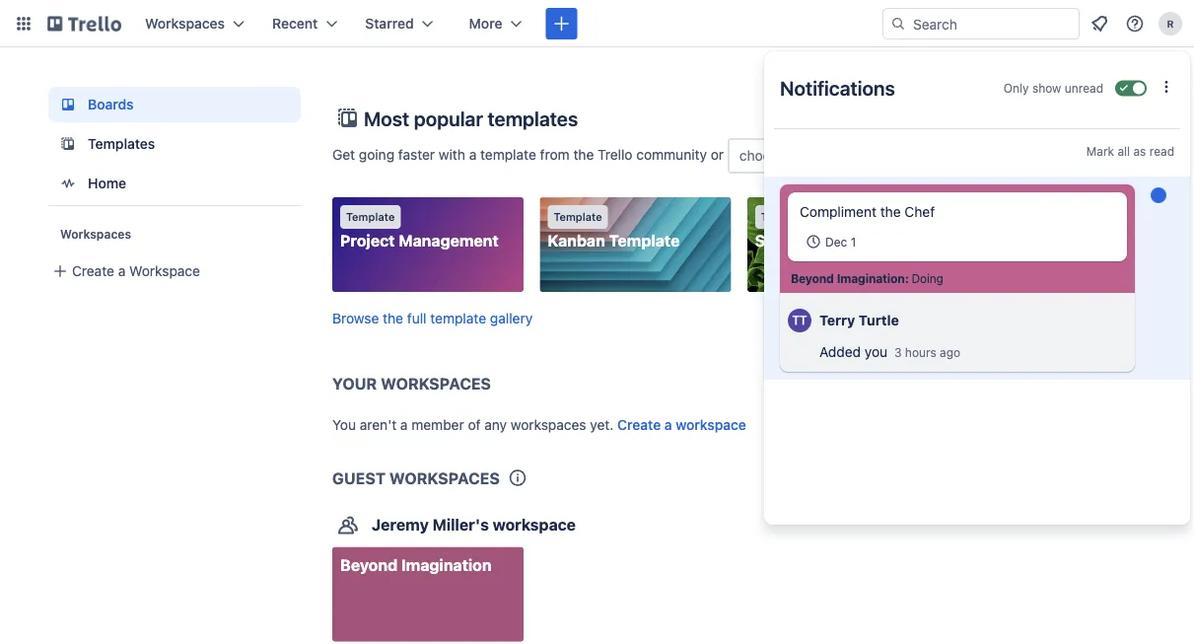 Task type: describe. For each thing, give the bounding box(es) containing it.
imagination for beyond imagination : doing
[[837, 271, 905, 285]]

from
[[540, 146, 570, 162]]

as
[[1134, 144, 1147, 158]]

add image
[[48, 259, 72, 283]]

or
[[711, 146, 724, 162]]

the for browse the full template gallery
[[383, 310, 404, 326]]

open information menu image
[[1126, 14, 1145, 34]]

terry
[[820, 312, 856, 328]]

miller's
[[433, 515, 489, 534]]

turtle
[[859, 312, 899, 328]]

1 vertical spatial workspace
[[493, 515, 576, 534]]

1 vertical spatial workspaces
[[60, 227, 131, 241]]

workspaces for guest workspaces
[[390, 469, 500, 487]]

show
[[1033, 81, 1062, 95]]

1 horizontal spatial workspace
[[676, 416, 747, 433]]

imagination for beyond imagination
[[401, 555, 492, 574]]

search image
[[891, 16, 907, 32]]

0 vertical spatial the
[[574, 146, 594, 162]]

template for project
[[346, 211, 395, 223]]

templates link
[[48, 126, 301, 162]]

most
[[364, 107, 410, 130]]

beyond for beyond imagination : doing
[[791, 271, 834, 285]]

guest workspaces
[[332, 469, 500, 487]]

1
[[851, 235, 856, 249]]

board image
[[56, 93, 80, 116]]

0 vertical spatial template
[[480, 146, 536, 162]]

faster
[[398, 146, 435, 162]]

a inside create a workspace button
[[118, 263, 126, 279]]

workspaces for your workspaces
[[381, 374, 491, 393]]

community
[[637, 146, 707, 162]]

browse the full template gallery link
[[332, 310, 533, 326]]

template kanban template
[[548, 211, 680, 250]]

added
[[820, 344, 861, 360]]

template board image
[[56, 132, 80, 156]]

member
[[412, 416, 464, 433]]

kanban
[[548, 231, 606, 250]]

only
[[1004, 81, 1029, 95]]

guest
[[332, 469, 386, 487]]

unread
[[1065, 81, 1104, 95]]

templates
[[88, 136, 155, 152]]

board
[[870, 231, 916, 250]]

mark all as read
[[1087, 144, 1175, 158]]

home
[[88, 175, 126, 191]]

terry turtle
[[820, 312, 899, 328]]

you
[[865, 344, 888, 360]]

create a workspace button
[[48, 254, 301, 289]]

choose
[[740, 147, 786, 164]]

recent button
[[260, 8, 349, 39]]

1 vertical spatial create
[[618, 416, 661, 433]]

project inside template simple project board
[[812, 231, 866, 250]]

terry turtle button up you
[[820, 312, 899, 328]]

templates
[[488, 107, 578, 130]]

aren't
[[360, 416, 397, 433]]

recent
[[272, 15, 318, 32]]

home image
[[56, 172, 80, 195]]

a right yet.
[[665, 416, 672, 433]]

trello
[[598, 146, 633, 162]]

more
[[469, 15, 503, 32]]

the for compliment the chef
[[881, 204, 901, 220]]

create a workspace button
[[618, 415, 747, 435]]

terry turtle button up ago
[[780, 293, 1135, 340]]

starred
[[365, 15, 414, 32]]

popular
[[414, 107, 483, 130]]



Task type: locate. For each thing, give the bounding box(es) containing it.
your
[[332, 374, 377, 393]]

0 vertical spatial beyond imagination link
[[791, 270, 905, 286]]

0 vertical spatial imagination
[[837, 271, 905, 285]]

beyond down the jeremy
[[340, 555, 398, 574]]

home link
[[48, 166, 301, 201]]

1 vertical spatial beyond imagination link
[[332, 547, 524, 642]]

beyond imagination link
[[791, 270, 905, 286], [332, 547, 524, 642]]

imagination down miller's
[[401, 555, 492, 574]]

create inside button
[[72, 263, 114, 279]]

template simple project board
[[755, 211, 916, 250]]

your workspaces
[[332, 374, 491, 393]]

0 horizontal spatial workspaces
[[60, 227, 131, 241]]

template
[[346, 211, 395, 223], [554, 211, 602, 223], [761, 211, 810, 223], [609, 231, 680, 250]]

1 horizontal spatial project
[[812, 231, 866, 250]]

beyond
[[791, 271, 834, 285], [340, 555, 398, 574]]

1 vertical spatial beyond
[[340, 555, 398, 574]]

imagination down the 1
[[837, 271, 905, 285]]

workspaces
[[511, 416, 587, 433]]

browse the full template gallery
[[332, 310, 533, 326]]

jeremy
[[372, 515, 429, 534]]

template project management
[[340, 211, 499, 250]]

0 horizontal spatial the
[[383, 310, 404, 326]]

0 horizontal spatial imagination
[[401, 555, 492, 574]]

back to home image
[[47, 8, 121, 39]]

project up browse
[[340, 231, 395, 250]]

only show unread
[[1004, 81, 1104, 95]]

the up board
[[881, 204, 901, 220]]

get going faster with a template from the trello community or
[[332, 146, 728, 162]]

template for simple
[[761, 211, 810, 223]]

beyond for beyond imagination
[[340, 555, 398, 574]]

workspaces up miller's
[[390, 469, 500, 487]]

create right yet.
[[618, 416, 661, 433]]

primary element
[[0, 0, 1195, 47]]

template right full
[[430, 310, 486, 326]]

you
[[332, 416, 356, 433]]

beyond imagination link down the jeremy
[[332, 547, 524, 642]]

1 horizontal spatial beyond
[[791, 271, 834, 285]]

beyond imagination link down the 1
[[791, 270, 905, 286]]

management
[[399, 231, 499, 250]]

of
[[468, 416, 481, 433]]

added you 3 hours ago
[[820, 344, 961, 360]]

template down going
[[346, 211, 395, 223]]

a
[[469, 146, 477, 162], [790, 147, 797, 164], [118, 263, 126, 279], [400, 416, 408, 433], [665, 416, 672, 433]]

0 horizontal spatial beyond imagination link
[[332, 547, 524, 642]]

beyond imagination
[[340, 555, 492, 574]]

dec 1
[[826, 235, 856, 249]]

Search field
[[907, 9, 1079, 38]]

choose a category
[[740, 147, 857, 164]]

2 horizontal spatial the
[[881, 204, 901, 220]]

workspaces button
[[133, 8, 257, 39]]

workspaces up the member
[[381, 374, 491, 393]]

starred button
[[353, 8, 446, 39]]

notifications
[[780, 76, 896, 99]]

most popular templates
[[364, 107, 578, 130]]

0 horizontal spatial project
[[340, 231, 395, 250]]

0 horizontal spatial beyond
[[340, 555, 398, 574]]

1 vertical spatial template
[[430, 310, 486, 326]]

2 project from the left
[[812, 231, 866, 250]]

0 notifications image
[[1088, 12, 1112, 36]]

simple
[[755, 231, 808, 250]]

mark all as read button
[[1087, 141, 1175, 161]]

a right aren't in the bottom of the page
[[400, 416, 408, 433]]

hours
[[905, 346, 937, 360]]

terry turtle (terryturtle) image
[[788, 306, 812, 335]]

jeremy miller's workspace
[[372, 515, 576, 534]]

workspaces inside dropdown button
[[145, 15, 225, 32]]

full
[[407, 310, 427, 326]]

0 vertical spatial workspaces
[[381, 374, 491, 393]]

a left workspace
[[118, 263, 126, 279]]

ago
[[940, 346, 961, 360]]

chef
[[905, 204, 935, 220]]

template for kanban
[[554, 211, 602, 223]]

compliment
[[800, 204, 877, 220]]

workspace
[[129, 263, 200, 279]]

create left workspace
[[72, 263, 114, 279]]

workspaces
[[145, 15, 225, 32], [60, 227, 131, 241]]

gallery
[[490, 310, 533, 326]]

with
[[439, 146, 466, 162]]

going
[[359, 146, 395, 162]]

more button
[[457, 8, 534, 39]]

0 vertical spatial beyond
[[791, 271, 834, 285]]

the
[[574, 146, 594, 162], [881, 204, 901, 220], [383, 310, 404, 326]]

1 horizontal spatial beyond imagination link
[[791, 270, 905, 286]]

doing
[[912, 271, 944, 285]]

3
[[895, 346, 902, 360]]

get
[[332, 146, 355, 162]]

0 vertical spatial create
[[72, 263, 114, 279]]

1 vertical spatial the
[[881, 204, 901, 220]]

1 vertical spatial imagination
[[401, 555, 492, 574]]

beyond down dec
[[791, 271, 834, 285]]

terry turtle button
[[780, 293, 1135, 340], [820, 312, 899, 328]]

template inside template simple project board
[[761, 211, 810, 223]]

1 horizontal spatial imagination
[[837, 271, 905, 285]]

you aren't a member of any workspaces yet. create a workspace
[[332, 416, 747, 433]]

0 vertical spatial workspace
[[676, 416, 747, 433]]

category
[[801, 147, 857, 164]]

template up kanban
[[554, 211, 602, 223]]

the left full
[[383, 310, 404, 326]]

beyond imagination : doing
[[791, 271, 944, 285]]

1 horizontal spatial create
[[618, 416, 661, 433]]

0 horizontal spatial create
[[72, 263, 114, 279]]

1 horizontal spatial workspaces
[[145, 15, 225, 32]]

yet.
[[590, 416, 614, 433]]

boards link
[[48, 87, 301, 122]]

boards
[[88, 96, 134, 112]]

project down compliment at the top
[[812, 231, 866, 250]]

a right choose
[[790, 147, 797, 164]]

workspaces up boards link
[[145, 15, 225, 32]]

project inside template project management
[[340, 231, 395, 250]]

compliment the chef
[[800, 204, 935, 220]]

any
[[485, 416, 507, 433]]

workspaces up add icon
[[60, 227, 131, 241]]

read
[[1150, 144, 1175, 158]]

project
[[340, 231, 395, 250], [812, 231, 866, 250]]

r
[[1167, 18, 1174, 29]]

workspace
[[676, 416, 747, 433], [493, 515, 576, 534]]

a right with
[[469, 146, 477, 162]]

0 horizontal spatial workspace
[[493, 515, 576, 534]]

browse
[[332, 310, 379, 326]]

2 vertical spatial the
[[383, 310, 404, 326]]

create board or workspace image
[[552, 14, 572, 34]]

0 vertical spatial workspaces
[[145, 15, 225, 32]]

ruby anderson (rubyanderson7) image
[[1159, 12, 1183, 36]]

template
[[480, 146, 536, 162], [430, 310, 486, 326]]

1 horizontal spatial the
[[574, 146, 594, 162]]

template down 'templates'
[[480, 146, 536, 162]]

template up simple
[[761, 211, 810, 223]]

the right from
[[574, 146, 594, 162]]

mark
[[1087, 144, 1115, 158]]

1 project from the left
[[340, 231, 395, 250]]

1 vertical spatial workspaces
[[390, 469, 500, 487]]

template inside template project management
[[346, 211, 395, 223]]

all
[[1118, 144, 1131, 158]]

workspaces
[[381, 374, 491, 393], [390, 469, 500, 487]]

dec
[[826, 235, 848, 249]]

imagination
[[837, 271, 905, 285], [401, 555, 492, 574]]

create a workspace
[[72, 263, 200, 279]]

template right kanban
[[609, 231, 680, 250]]

r button
[[1155, 8, 1187, 39]]

:
[[905, 271, 909, 285]]



Task type: vqa. For each thing, say whether or not it's contained in the screenshot.
Company Overview
no



